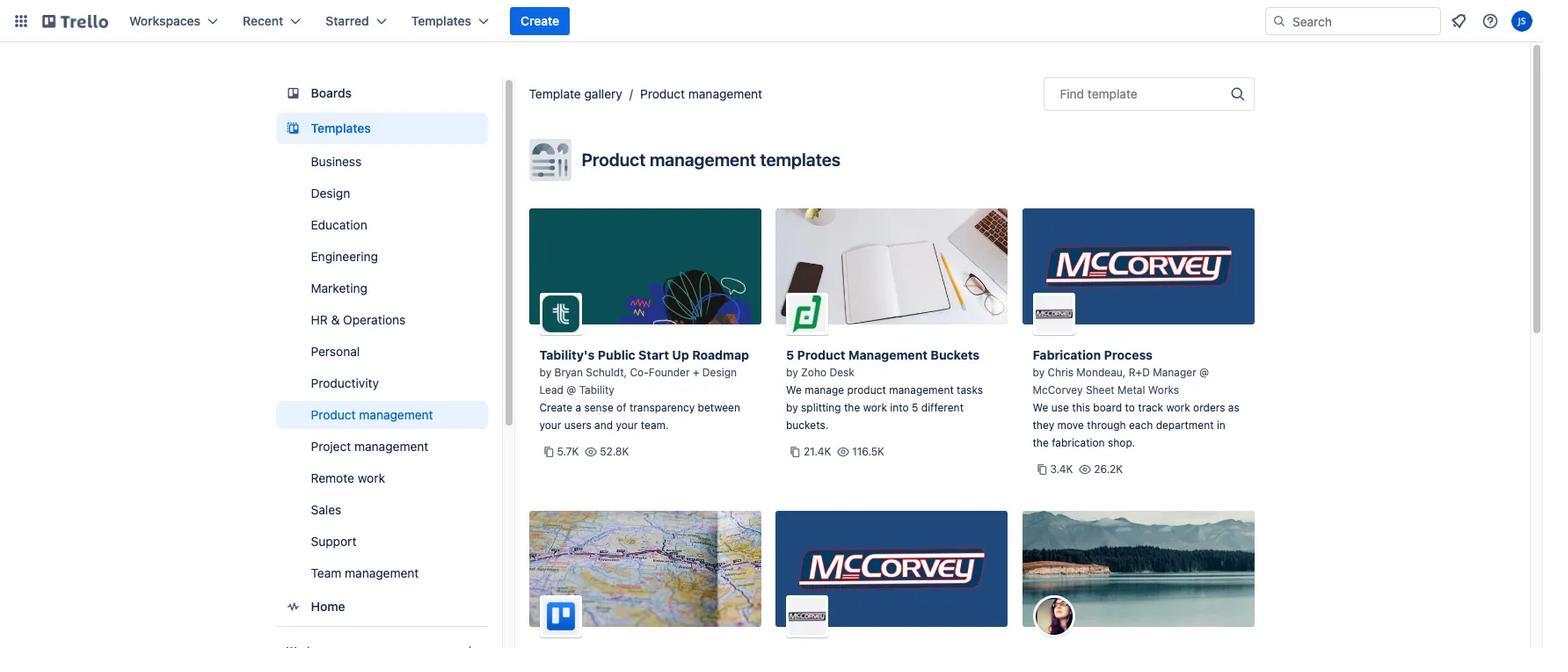 Task type: describe. For each thing, give the bounding box(es) containing it.
to
[[1126, 401, 1136, 414]]

zoho
[[801, 366, 827, 379]]

templates button
[[401, 7, 500, 35]]

operations
[[343, 312, 406, 327]]

roadmap
[[693, 347, 750, 362]]

start
[[639, 347, 669, 362]]

1 vertical spatial product management link
[[276, 401, 488, 429]]

product inside 5 product management buckets by zoho desk we manage product management tasks by splitting the work into 5 different buckets.
[[798, 347, 846, 362]]

by inside fabrication process by chris mondeau, r+d manager @ mccorvey sheet metal works we use this board to track work orders as they move through each department in the fabrication shop.
[[1033, 366, 1045, 379]]

work inside fabrication process by chris mondeau, r+d manager @ mccorvey sheet metal works we use this board to track work orders as they move through each department in the fabrication shop.
[[1167, 401, 1191, 414]]

support link
[[276, 528, 488, 556]]

metal
[[1118, 384, 1146, 397]]

templates
[[760, 150, 841, 170]]

tability's public start up roadmap by bryan schuldt, co-founder + design lead @ tability create a sense of transparency between your users and your team.
[[540, 347, 750, 432]]

manage
[[805, 384, 845, 397]]

up
[[672, 347, 690, 362]]

we inside fabrication process by chris mondeau, r+d manager @ mccorvey sheet metal works we use this board to track work orders as they move through each department in the fabrication shop.
[[1033, 401, 1049, 414]]

bryan schuldt, co-founder + design lead @ tability image
[[540, 293, 582, 335]]

project management
[[311, 439, 429, 454]]

by left zoho
[[786, 366, 798, 379]]

design inside 'link'
[[311, 186, 350, 201]]

boards
[[311, 85, 352, 100]]

support
[[311, 534, 357, 549]]

0 horizontal spatial work
[[358, 471, 385, 486]]

board
[[1094, 401, 1123, 414]]

5 product management buckets by zoho desk we manage product management tasks by splitting the work into 5 different buckets.
[[786, 347, 983, 432]]

manager
[[1153, 366, 1197, 379]]

gallery
[[585, 86, 623, 101]]

template gallery
[[529, 86, 623, 101]]

remote
[[311, 471, 355, 486]]

remote work link
[[276, 464, 488, 493]]

21.4k
[[804, 445, 832, 458]]

a
[[576, 401, 582, 414]]

product right gallery
[[640, 86, 685, 101]]

116.5k
[[853, 445, 885, 458]]

founder
[[649, 366, 690, 379]]

product management icon image
[[529, 139, 571, 181]]

starred button
[[315, 7, 397, 35]]

bryan
[[555, 366, 583, 379]]

orders
[[1194, 401, 1226, 414]]

Search field
[[1287, 8, 1441, 34]]

52.8k
[[600, 445, 629, 458]]

product right product management icon
[[582, 150, 646, 170]]

create a workspace image
[[460, 641, 481, 648]]

+
[[693, 366, 700, 379]]

each
[[1130, 419, 1154, 432]]

hr
[[311, 312, 328, 327]]

home link
[[276, 591, 488, 623]]

0 vertical spatial 5
[[786, 347, 795, 362]]

splitting
[[801, 401, 842, 414]]

tasks
[[957, 384, 983, 397]]

template
[[1088, 86, 1138, 101]]

0 notifications image
[[1449, 11, 1470, 32]]

co-
[[630, 366, 649, 379]]

2 your from the left
[[616, 419, 638, 432]]

team management link
[[276, 559, 488, 588]]

management
[[849, 347, 928, 362]]

productivity
[[311, 376, 379, 391]]

project management link
[[276, 433, 488, 461]]

lead
[[540, 384, 564, 397]]

education
[[311, 217, 368, 232]]

sales link
[[276, 496, 488, 524]]

search image
[[1273, 14, 1287, 28]]

hr & operations
[[311, 312, 406, 327]]

tability
[[579, 384, 615, 397]]

the inside 5 product management buckets by zoho desk we manage product management tasks by splitting the work into 5 different buckets.
[[845, 401, 861, 414]]

buckets.
[[786, 419, 829, 432]]

tability's
[[540, 347, 595, 362]]

marketing
[[311, 281, 368, 296]]

&
[[331, 312, 340, 327]]

1 vertical spatial 5
[[912, 401, 919, 414]]

@ inside fabrication process by chris mondeau, r+d manager @ mccorvey sheet metal works we use this board to track work orders as they move through each department in the fabrication shop.
[[1200, 366, 1210, 379]]

marketing link
[[276, 274, 488, 303]]

mondeau,
[[1077, 366, 1126, 379]]

3.4k
[[1051, 463, 1074, 476]]

works
[[1149, 384, 1180, 397]]

different
[[922, 401, 964, 414]]

r+d
[[1129, 366, 1151, 379]]

transparency
[[630, 401, 695, 414]]

@ inside tability's public start up roadmap by bryan schuldt, co-founder + design lead @ tability create a sense of transparency between your users and your team.
[[567, 384, 576, 397]]

fabrication
[[1033, 347, 1101, 362]]

template
[[529, 86, 581, 101]]

find
[[1060, 86, 1085, 101]]

26.2k
[[1095, 463, 1124, 476]]

recent
[[243, 13, 284, 28]]

create inside tability's public start up roadmap by bryan schuldt, co-founder + design lead @ tability create a sense of transparency between your users and your team.
[[540, 401, 573, 414]]

templates link
[[276, 113, 488, 144]]

team management
[[311, 566, 419, 581]]

engineering link
[[276, 243, 488, 271]]

productivity link
[[276, 369, 488, 398]]

this
[[1073, 401, 1091, 414]]

and
[[595, 419, 613, 432]]

find template
[[1060, 86, 1138, 101]]



Task type: vqa. For each thing, say whether or not it's contained in the screenshot.
left TV
no



Task type: locate. For each thing, give the bounding box(es) containing it.
engineering
[[311, 249, 378, 264]]

0 vertical spatial templates
[[411, 13, 472, 28]]

template gallery link
[[529, 86, 623, 101]]

1 horizontal spatial 5
[[912, 401, 919, 414]]

use
[[1052, 401, 1070, 414]]

mccorvey
[[1033, 384, 1083, 397]]

buckets
[[931, 347, 980, 362]]

5 right into
[[912, 401, 919, 414]]

0 horizontal spatial design
[[311, 186, 350, 201]]

fabrication
[[1052, 436, 1105, 450]]

in
[[1217, 419, 1226, 432]]

@ down 'bryan'
[[567, 384, 576, 397]]

workspaces button
[[119, 7, 229, 35]]

hr & operations link
[[276, 306, 488, 334]]

product up project
[[311, 407, 356, 422]]

desk
[[830, 366, 855, 379]]

chris mondeau, r+d manager @ mccorvey sheet metal works image
[[1033, 293, 1075, 335]]

your down of
[[616, 419, 638, 432]]

by left chris
[[1033, 366, 1045, 379]]

primary element
[[0, 0, 1544, 42]]

template board image
[[283, 118, 304, 139]]

product management up product management templates
[[640, 86, 763, 101]]

design down roadmap
[[703, 366, 737, 379]]

trello product team image
[[540, 596, 582, 638]]

product management up project management
[[311, 407, 433, 422]]

we up they
[[1033, 401, 1049, 414]]

0 horizontal spatial your
[[540, 419, 562, 432]]

design down business
[[311, 186, 350, 201]]

1 vertical spatial design
[[703, 366, 737, 379]]

sense
[[585, 401, 614, 414]]

0 vertical spatial product management
[[640, 86, 763, 101]]

into
[[891, 401, 909, 414]]

fabrication process by chris mondeau, r+d manager @ mccorvey sheet metal works we use this board to track work orders as they move through each department in the fabrication shop.
[[1033, 347, 1240, 450]]

the
[[845, 401, 861, 414], [1033, 436, 1049, 450]]

1 horizontal spatial your
[[616, 419, 638, 432]]

shop.
[[1108, 436, 1136, 450]]

through
[[1088, 419, 1127, 432]]

@
[[1200, 366, 1210, 379], [567, 384, 576, 397]]

5 down zoho desk icon on the right of the page
[[786, 347, 795, 362]]

they
[[1033, 419, 1055, 432]]

jacob simon (jacobsimon16) image
[[1512, 11, 1533, 32]]

of
[[617, 401, 627, 414]]

your left the users
[[540, 419, 562, 432]]

as
[[1229, 401, 1240, 414]]

0 horizontal spatial @
[[567, 384, 576, 397]]

department
[[1156, 419, 1214, 432]]

1 horizontal spatial work
[[864, 401, 888, 414]]

management
[[689, 86, 763, 101], [650, 150, 756, 170], [890, 384, 954, 397], [359, 407, 433, 422], [355, 439, 429, 454], [345, 566, 419, 581]]

1 vertical spatial the
[[1033, 436, 1049, 450]]

1 horizontal spatial templates
[[411, 13, 472, 28]]

create down lead
[[540, 401, 573, 414]]

we down zoho
[[786, 384, 802, 397]]

create up template
[[521, 13, 560, 28]]

users
[[565, 419, 592, 432]]

product management link up project management link
[[276, 401, 488, 429]]

templates up business
[[311, 121, 371, 135]]

work down product
[[864, 401, 888, 414]]

work inside 5 product management buckets by zoho desk we manage product management tasks by splitting the work into 5 different buckets.
[[864, 401, 888, 414]]

chris
[[1048, 366, 1074, 379]]

by up buckets. at bottom right
[[786, 401, 798, 414]]

between
[[698, 401, 741, 414]]

0 horizontal spatial we
[[786, 384, 802, 397]]

starred
[[326, 13, 369, 28]]

0 vertical spatial product management link
[[640, 86, 763, 101]]

business link
[[276, 148, 488, 176]]

templates inside popup button
[[411, 13, 472, 28]]

home image
[[283, 596, 304, 618]]

2 horizontal spatial work
[[1167, 401, 1191, 414]]

Find template field
[[1044, 77, 1255, 111]]

workspaces
[[129, 13, 201, 28]]

create inside create button
[[521, 13, 560, 28]]

0 horizontal spatial product management
[[311, 407, 433, 422]]

0 vertical spatial @
[[1200, 366, 1210, 379]]

5.7k
[[557, 445, 579, 458]]

1 vertical spatial @
[[567, 384, 576, 397]]

home
[[311, 599, 345, 614]]

personal link
[[276, 338, 488, 366]]

1 horizontal spatial design
[[703, 366, 737, 379]]

1 horizontal spatial @
[[1200, 366, 1210, 379]]

boards link
[[276, 77, 488, 109]]

recent button
[[232, 7, 312, 35]]

0 vertical spatial the
[[845, 401, 861, 414]]

the down they
[[1033, 436, 1049, 450]]

the inside fabrication process by chris mondeau, r+d manager @ mccorvey sheet metal works we use this board to track work orders as they move through each department in the fabrication shop.
[[1033, 436, 1049, 450]]

schuldt,
[[586, 366, 627, 379]]

project
[[311, 439, 351, 454]]

product management templates
[[582, 150, 841, 170]]

work up the department
[[1167, 401, 1191, 414]]

back to home image
[[42, 7, 108, 35]]

1 vertical spatial templates
[[311, 121, 371, 135]]

by
[[540, 366, 552, 379], [786, 366, 798, 379], [1033, 366, 1045, 379], [786, 401, 798, 414]]

education link
[[276, 211, 488, 239]]

1 horizontal spatial we
[[1033, 401, 1049, 414]]

zoho desk image
[[786, 293, 829, 335]]

design link
[[276, 179, 488, 208]]

1 horizontal spatial product management link
[[640, 86, 763, 101]]

1 horizontal spatial the
[[1033, 436, 1049, 450]]

design inside tability's public start up roadmap by bryan schuldt, co-founder + design lead @ tability create a sense of transparency between your users and your team.
[[703, 366, 737, 379]]

nurit gazit, senior product manager image
[[1033, 596, 1075, 638]]

1 vertical spatial product management
[[311, 407, 433, 422]]

0 horizontal spatial product management link
[[276, 401, 488, 429]]

0 horizontal spatial 5
[[786, 347, 795, 362]]

1 vertical spatial create
[[540, 401, 573, 414]]

remote work
[[311, 471, 385, 486]]

product up zoho
[[798, 347, 846, 362]]

team.
[[641, 419, 669, 432]]

public
[[598, 347, 636, 362]]

business
[[311, 154, 362, 169]]

product management link up product management templates
[[640, 86, 763, 101]]

templates right starred popup button
[[411, 13, 472, 28]]

sales
[[311, 502, 342, 517]]

create button
[[510, 7, 570, 35]]

0 horizontal spatial templates
[[311, 121, 371, 135]]

templates
[[411, 13, 472, 28], [311, 121, 371, 135]]

sheet
[[1086, 384, 1115, 397]]

5
[[786, 347, 795, 362], [912, 401, 919, 414]]

1 vertical spatial we
[[1033, 401, 1049, 414]]

management inside 5 product management buckets by zoho desk we manage product management tasks by splitting the work into 5 different buckets.
[[890, 384, 954, 397]]

team
[[311, 566, 342, 581]]

work down project management
[[358, 471, 385, 486]]

1 your from the left
[[540, 419, 562, 432]]

the down product
[[845, 401, 861, 414]]

by inside tability's public start up roadmap by bryan schuldt, co-founder + design lead @ tability create a sense of transparency between your users and your team.
[[540, 366, 552, 379]]

open information menu image
[[1482, 12, 1500, 30]]

move
[[1058, 419, 1085, 432]]

chris mondeau, r+d manager @ mccorvey sheet metal works image
[[786, 596, 829, 638]]

0 vertical spatial design
[[311, 186, 350, 201]]

process
[[1105, 347, 1153, 362]]

0 horizontal spatial the
[[845, 401, 861, 414]]

personal
[[311, 344, 360, 359]]

create
[[521, 13, 560, 28], [540, 401, 573, 414]]

@ right manager
[[1200, 366, 1210, 379]]

by up lead
[[540, 366, 552, 379]]

1 horizontal spatial product management
[[640, 86, 763, 101]]

0 vertical spatial create
[[521, 13, 560, 28]]

your
[[540, 419, 562, 432], [616, 419, 638, 432]]

we
[[786, 384, 802, 397], [1033, 401, 1049, 414]]

0 vertical spatial we
[[786, 384, 802, 397]]

board image
[[283, 83, 304, 104]]

we inside 5 product management buckets by zoho desk we manage product management tasks by splitting the work into 5 different buckets.
[[786, 384, 802, 397]]



